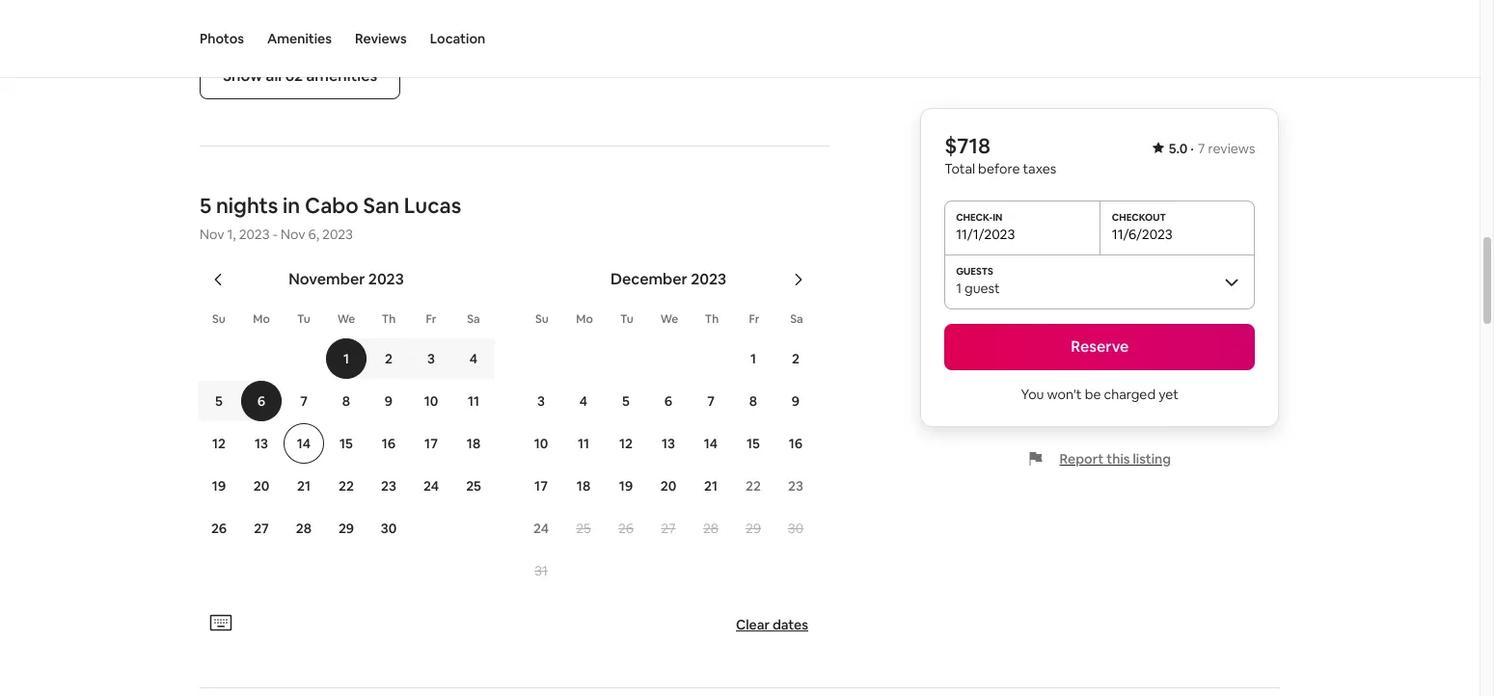 Task type: describe. For each thing, give the bounding box(es) containing it.
1 23 button from the left
[[368, 466, 410, 507]]

0 horizontal spatial 4
[[470, 350, 478, 368]]

1 6 button from the left
[[240, 381, 283, 422]]

1 13 button from the left
[[240, 424, 283, 464]]

2 26 from the left
[[618, 520, 634, 538]]

1 horizontal spatial 5
[[215, 393, 223, 410]]

12 for 1st 12 button from left
[[212, 435, 226, 453]]

all
[[266, 66, 282, 86]]

1 vertical spatial 4 button
[[562, 381, 605, 422]]

1 vertical spatial 3 button
[[520, 381, 562, 422]]

2 27 button from the left
[[647, 509, 690, 549]]

1 21 button from the left
[[283, 466, 325, 507]]

1 9 button from the left
[[368, 381, 410, 422]]

0 vertical spatial 11
[[468, 393, 480, 410]]

reserve button
[[944, 324, 1255, 370]]

show all 62 amenities
[[223, 66, 377, 86]]

reviews
[[1208, 140, 1255, 157]]

1 horizontal spatial 10 button
[[520, 424, 562, 464]]

1 horizontal spatial 17
[[535, 478, 548, 495]]

0 vertical spatial 17
[[425, 435, 438, 453]]

11/1/2023
[[956, 226, 1015, 243]]

$718
[[944, 132, 990, 159]]

2 fr from the left
[[749, 312, 760, 327]]

photos
[[200, 30, 244, 47]]

2 19 from the left
[[619, 478, 633, 495]]

6 for second 6 button from right
[[257, 393, 265, 410]]

before
[[978, 160, 1020, 178]]

0 horizontal spatial 18
[[467, 435, 481, 453]]

1 19 from the left
[[212, 478, 226, 495]]

1 horizontal spatial 18 button
[[562, 466, 605, 507]]

1 guest
[[956, 280, 1000, 297]]

clear dates button
[[728, 609, 816, 642]]

location
[[430, 30, 485, 47]]

2 8 button from the left
[[732, 381, 775, 422]]

31
[[535, 563, 548, 580]]

2 16 button from the left
[[775, 424, 817, 464]]

1 vertical spatial 11
[[578, 435, 590, 453]]

2 21 button from the left
[[690, 466, 732, 507]]

2023 right november
[[368, 269, 404, 290]]

2 23 from the left
[[788, 478, 804, 495]]

in
[[283, 192, 300, 219]]

0 vertical spatial 17 button
[[410, 424, 452, 464]]

1 29 button from the left
[[325, 509, 368, 549]]

1 vertical spatial 25 button
[[562, 509, 605, 549]]

11/6/2023
[[1112, 226, 1172, 243]]

reviews
[[355, 30, 407, 47]]

25 for 25 button to the bottom
[[576, 520, 591, 538]]

calendar application
[[177, 249, 1478, 609]]

10 for leftmost 10 button
[[424, 393, 438, 410]]

november
[[289, 269, 365, 290]]

20 for second 20 button from right
[[253, 478, 269, 495]]

2 7 button from the left
[[690, 381, 732, 422]]

9 for first '9' button from the right
[[792, 393, 800, 410]]

7 for 2nd the 7 button
[[707, 393, 715, 410]]

total
[[944, 160, 975, 178]]

1 su from the left
[[212, 312, 226, 327]]

cabo
[[305, 192, 359, 219]]

13 for 2nd 13 "button" from right
[[255, 435, 268, 453]]

1 30 from the left
[[381, 520, 397, 538]]

27 for first 27 button
[[254, 520, 269, 538]]

san
[[363, 192, 400, 219]]

1 26 button from the left
[[198, 509, 240, 549]]

listing
[[1133, 451, 1171, 468]]

0 horizontal spatial 10 button
[[410, 381, 452, 422]]

2 horizontal spatial 5
[[622, 393, 630, 410]]

1 12 button from the left
[[198, 424, 240, 464]]

-
[[273, 226, 278, 243]]

1 vertical spatial 18
[[577, 478, 591, 495]]

amenities
[[306, 66, 377, 86]]

10 for the rightmost 10 button
[[534, 435, 548, 453]]

nights
[[216, 192, 278, 219]]

reserve
[[1071, 337, 1129, 357]]

0 vertical spatial 25 button
[[452, 466, 495, 507]]

1 guest button
[[944, 255, 1255, 309]]

1 nov from the left
[[200, 226, 224, 243]]

1 vertical spatial 4
[[580, 393, 588, 410]]

2 19 button from the left
[[605, 466, 647, 507]]

0 vertical spatial 24
[[424, 478, 439, 495]]

1 tu from the left
[[297, 312, 311, 327]]

14 for 1st 14 button from right
[[704, 435, 718, 453]]

2 23 button from the left
[[775, 466, 817, 507]]

november 2023
[[289, 269, 404, 290]]

3 for bottom 3 button
[[537, 393, 545, 410]]

2 6 button from the left
[[647, 381, 690, 422]]

1 22 button from the left
[[325, 466, 368, 507]]

2 nov from the left
[[281, 226, 305, 243]]

you
[[1021, 386, 1044, 403]]

report
[[1059, 451, 1104, 468]]

charged
[[1104, 386, 1155, 403]]

photos button
[[200, 0, 244, 77]]

taxes
[[1023, 160, 1056, 178]]

5.0
[[1169, 140, 1187, 157]]

·
[[1190, 140, 1194, 157]]

6,
[[308, 226, 319, 243]]

2 29 button from the left
[[732, 509, 775, 549]]

1 vertical spatial 24
[[533, 520, 549, 538]]

this
[[1106, 451, 1130, 468]]

7 for 1st the 7 button
[[300, 393, 308, 410]]

yet
[[1158, 386, 1179, 403]]

2 1 button from the left
[[732, 339, 775, 379]]

1,
[[227, 226, 236, 243]]

1 19 button from the left
[[198, 466, 240, 507]]



Task type: locate. For each thing, give the bounding box(es) containing it.
2 14 button from the left
[[690, 424, 732, 464]]

17
[[425, 435, 438, 453], [535, 478, 548, 495]]

nov right - at the left of page
[[281, 226, 305, 243]]

4 button
[[452, 339, 495, 379], [562, 381, 605, 422]]

2 30 button from the left
[[775, 509, 817, 549]]

we down december 2023
[[661, 312, 679, 327]]

2 2 from the left
[[792, 350, 800, 368]]

be
[[1085, 386, 1101, 403]]

0 horizontal spatial fr
[[426, 312, 437, 327]]

$718 total before taxes
[[944, 132, 1056, 178]]

1 horizontal spatial 8 button
[[732, 381, 775, 422]]

1 we from the left
[[337, 312, 355, 327]]

0 horizontal spatial 16 button
[[368, 424, 410, 464]]

1 14 from the left
[[297, 435, 311, 453]]

2 14 from the left
[[704, 435, 718, 453]]

1 horizontal spatial 19
[[619, 478, 633, 495]]

2 22 from the left
[[746, 478, 761, 495]]

0 horizontal spatial 5
[[200, 192, 212, 219]]

2 mo from the left
[[576, 312, 593, 327]]

1 7 button from the left
[[283, 381, 325, 422]]

5 nights in cabo san lucas nov 1, 2023 - nov 6, 2023
[[200, 192, 461, 243]]

2 horizontal spatial 7
[[1198, 140, 1205, 157]]

dates
[[773, 617, 808, 634]]

0 horizontal spatial 19 button
[[198, 466, 240, 507]]

2 6 from the left
[[665, 393, 673, 410]]

2 15 button from the left
[[732, 424, 775, 464]]

2023 right 6,
[[322, 226, 353, 243]]

10 button
[[410, 381, 452, 422], [520, 424, 562, 464]]

0 horizontal spatial 26
[[211, 520, 227, 538]]

20
[[253, 478, 269, 495], [661, 478, 677, 495]]

0 horizontal spatial 24 button
[[410, 466, 452, 507]]

clear dates
[[736, 617, 808, 634]]

1 horizontal spatial 6 button
[[647, 381, 690, 422]]

3 for 3 button to the left
[[427, 350, 435, 368]]

lucas
[[404, 192, 461, 219]]

tu down november
[[297, 312, 311, 327]]

1 horizontal spatial 4
[[580, 393, 588, 410]]

1 vertical spatial 25
[[576, 520, 591, 538]]

29 for second '29' button from left
[[746, 520, 761, 538]]

0 horizontal spatial 15 button
[[325, 424, 368, 464]]

2 16 from the left
[[789, 435, 803, 453]]

14
[[297, 435, 311, 453], [704, 435, 718, 453]]

1 vertical spatial 17
[[535, 478, 548, 495]]

2023 right the december
[[691, 269, 727, 290]]

1 2 from the left
[[385, 350, 393, 368]]

1 13 from the left
[[255, 435, 268, 453]]

0 vertical spatial 18 button
[[452, 424, 495, 464]]

24
[[424, 478, 439, 495], [533, 520, 549, 538]]

0 horizontal spatial 12 button
[[198, 424, 240, 464]]

1 button
[[325, 339, 368, 379], [732, 339, 775, 379]]

0 vertical spatial 18
[[467, 435, 481, 453]]

22 for 1st 22 button from right
[[746, 478, 761, 495]]

0 horizontal spatial 30
[[381, 520, 397, 538]]

2 13 from the left
[[662, 435, 675, 453]]

1 20 button from the left
[[240, 466, 283, 507]]

show
[[223, 66, 263, 86]]

0 horizontal spatial 16
[[382, 435, 396, 453]]

2023 left - at the left of page
[[239, 226, 270, 243]]

1 mo from the left
[[253, 312, 270, 327]]

1 horizontal spatial 21 button
[[690, 466, 732, 507]]

1 12 from the left
[[212, 435, 226, 453]]

28 button
[[283, 509, 325, 549], [690, 509, 732, 549]]

7 button
[[283, 381, 325, 422], [690, 381, 732, 422]]

1 horizontal spatial 2
[[792, 350, 800, 368]]

2 tu from the left
[[620, 312, 634, 327]]

1 horizontal spatial 18
[[577, 478, 591, 495]]

0 horizontal spatial 28
[[296, 520, 312, 538]]

1 inside popup button
[[956, 280, 961, 297]]

3 button
[[410, 339, 452, 379], [520, 381, 562, 422]]

0 vertical spatial 10
[[424, 393, 438, 410]]

29 for second '29' button from the right
[[339, 520, 354, 538]]

2 for first 2 button from left
[[385, 350, 393, 368]]

0 horizontal spatial 21
[[297, 478, 311, 495]]

0 vertical spatial 11 button
[[452, 381, 495, 422]]

0 vertical spatial 10 button
[[410, 381, 452, 422]]

1 horizontal spatial 28 button
[[690, 509, 732, 549]]

12 button
[[198, 424, 240, 464], [605, 424, 647, 464]]

show all 62 amenities button
[[200, 53, 401, 100]]

2 21 from the left
[[704, 478, 718, 495]]

18
[[467, 435, 481, 453], [577, 478, 591, 495]]

14 button
[[283, 424, 325, 464], [690, 424, 732, 464]]

16 button
[[368, 424, 410, 464], [775, 424, 817, 464]]

1 horizontal spatial 1 button
[[732, 339, 775, 379]]

0 horizontal spatial 23
[[381, 478, 396, 495]]

1 horizontal spatial 9 button
[[775, 381, 817, 422]]

1 27 button from the left
[[240, 509, 283, 549]]

19 button
[[198, 466, 240, 507], [605, 466, 647, 507]]

0 horizontal spatial 17
[[425, 435, 438, 453]]

1 vertical spatial 11 button
[[562, 424, 605, 464]]

2 sa from the left
[[790, 312, 803, 327]]

th
[[382, 312, 396, 327], [705, 312, 719, 327]]

1 horizontal spatial 26 button
[[605, 509, 647, 549]]

25
[[466, 478, 481, 495], [576, 520, 591, 538]]

1 30 button from the left
[[368, 509, 410, 549]]

1 vertical spatial 10 button
[[520, 424, 562, 464]]

1 horizontal spatial 30
[[788, 520, 804, 538]]

5.0 · 7 reviews
[[1169, 140, 1255, 157]]

0 horizontal spatial 29 button
[[325, 509, 368, 549]]

1 horizontal spatial 8
[[750, 393, 757, 410]]

18 button
[[452, 424, 495, 464], [562, 466, 605, 507]]

2 15 from the left
[[747, 435, 760, 453]]

2023
[[239, 226, 270, 243], [322, 226, 353, 243], [368, 269, 404, 290], [691, 269, 727, 290]]

25 for 25 button to the top
[[466, 478, 481, 495]]

0 horizontal spatial 19
[[212, 478, 226, 495]]

1 vertical spatial 17 button
[[520, 466, 562, 507]]

2 th from the left
[[705, 312, 719, 327]]

1 sa from the left
[[467, 312, 480, 327]]

1 8 button from the left
[[325, 381, 368, 422]]

1 horizontal spatial sa
[[790, 312, 803, 327]]

we
[[337, 312, 355, 327], [661, 312, 679, 327]]

december
[[611, 269, 688, 290]]

1 5 button from the left
[[198, 381, 240, 422]]

1 6 from the left
[[257, 393, 265, 410]]

1 horizontal spatial 3
[[537, 393, 545, 410]]

10
[[424, 393, 438, 410], [534, 435, 548, 453]]

1 horizontal spatial 25 button
[[562, 509, 605, 549]]

0 horizontal spatial we
[[337, 312, 355, 327]]

0 horizontal spatial 1
[[343, 350, 349, 368]]

0 horizontal spatial 22
[[339, 478, 354, 495]]

0 horizontal spatial tu
[[297, 312, 311, 327]]

1
[[956, 280, 961, 297], [343, 350, 349, 368], [751, 350, 756, 368]]

amenities button
[[267, 0, 332, 77]]

5 inside 5 nights in cabo san lucas nov 1, 2023 - nov 6, 2023
[[200, 192, 212, 219]]

22 button
[[325, 466, 368, 507], [732, 466, 775, 507]]

0 horizontal spatial 23 button
[[368, 466, 410, 507]]

15
[[340, 435, 353, 453], [747, 435, 760, 453]]

27 for first 27 button from right
[[661, 520, 676, 538]]

1 27 from the left
[[254, 520, 269, 538]]

1 horizontal spatial 15
[[747, 435, 760, 453]]

0 horizontal spatial 28 button
[[283, 509, 325, 549]]

11 button
[[452, 381, 495, 422], [562, 424, 605, 464]]

1 horizontal spatial 28
[[703, 520, 719, 538]]

0 horizontal spatial 3 button
[[410, 339, 452, 379]]

1 horizontal spatial nov
[[281, 226, 305, 243]]

tu down the december
[[620, 312, 634, 327]]

th down the november 2023
[[382, 312, 396, 327]]

6 for first 6 button from the right
[[665, 393, 673, 410]]

0 horizontal spatial 6 button
[[240, 381, 283, 422]]

2 27 from the left
[[661, 520, 676, 538]]

13
[[255, 435, 268, 453], [662, 435, 675, 453]]

0 vertical spatial 4 button
[[452, 339, 495, 379]]

16
[[382, 435, 396, 453], [789, 435, 803, 453]]

1 horizontal spatial 12
[[619, 435, 633, 453]]

1 28 from the left
[[296, 520, 312, 538]]

1 horizontal spatial fr
[[749, 312, 760, 327]]

0 horizontal spatial 9
[[385, 393, 393, 410]]

0 horizontal spatial 30 button
[[368, 509, 410, 549]]

29
[[339, 520, 354, 538], [746, 520, 761, 538]]

1 29 from the left
[[339, 520, 354, 538]]

1 horizontal spatial 14
[[704, 435, 718, 453]]

2 13 button from the left
[[647, 424, 690, 464]]

1 horizontal spatial 23
[[788, 478, 804, 495]]

2 12 from the left
[[619, 435, 633, 453]]

2 2 button from the left
[[775, 339, 817, 379]]

13 button
[[240, 424, 283, 464], [647, 424, 690, 464]]

1 8 from the left
[[342, 393, 350, 410]]

1 horizontal spatial 13
[[662, 435, 675, 453]]

1 16 button from the left
[[368, 424, 410, 464]]

9
[[385, 393, 393, 410], [792, 393, 800, 410]]

2 9 from the left
[[792, 393, 800, 410]]

2 29 from the left
[[746, 520, 761, 538]]

14 for first 14 button from left
[[297, 435, 311, 453]]

1 horizontal spatial 15 button
[[732, 424, 775, 464]]

7
[[1198, 140, 1205, 157], [300, 393, 308, 410], [707, 393, 715, 410]]

0 horizontal spatial 15
[[340, 435, 353, 453]]

1 26 from the left
[[211, 520, 227, 538]]

1 28 button from the left
[[283, 509, 325, 549]]

1 vertical spatial 3
[[537, 393, 545, 410]]

2 20 from the left
[[661, 478, 677, 495]]

1 16 from the left
[[382, 435, 396, 453]]

2 for 2nd 2 button from left
[[792, 350, 800, 368]]

23
[[381, 478, 396, 495], [788, 478, 804, 495]]

15 button
[[325, 424, 368, 464], [732, 424, 775, 464]]

amenities
[[267, 30, 332, 47]]

28
[[296, 520, 312, 538], [703, 520, 719, 538]]

2 28 button from the left
[[690, 509, 732, 549]]

1 horizontal spatial mo
[[576, 312, 593, 327]]

1 horizontal spatial 17 button
[[520, 466, 562, 507]]

2 button
[[368, 339, 410, 379], [775, 339, 817, 379]]

62
[[285, 66, 303, 86]]

2 30 from the left
[[788, 520, 804, 538]]

26
[[211, 520, 227, 538], [618, 520, 634, 538]]

0 horizontal spatial 14 button
[[283, 424, 325, 464]]

31 button
[[520, 551, 562, 592]]

1 9 from the left
[[385, 393, 393, 410]]

17 button
[[410, 424, 452, 464], [520, 466, 562, 507]]

0 horizontal spatial 29
[[339, 520, 354, 538]]

1 14 button from the left
[[283, 424, 325, 464]]

12
[[212, 435, 226, 453], [619, 435, 633, 453]]

0 horizontal spatial 13
[[255, 435, 268, 453]]

5 button
[[198, 381, 240, 422], [605, 381, 647, 422]]

1 fr from the left
[[426, 312, 437, 327]]

1 15 from the left
[[340, 435, 353, 453]]

we down the november 2023
[[337, 312, 355, 327]]

0 horizontal spatial 7
[[300, 393, 308, 410]]

2 we from the left
[[661, 312, 679, 327]]

location button
[[430, 0, 485, 77]]

24 button
[[410, 466, 452, 507], [520, 509, 562, 549]]

1 horizontal spatial 23 button
[[775, 466, 817, 507]]

0 horizontal spatial 11
[[468, 393, 480, 410]]

2 9 button from the left
[[775, 381, 817, 422]]

report this listing button
[[1029, 451, 1171, 468]]

2
[[385, 350, 393, 368], [792, 350, 800, 368]]

nov left 1,
[[200, 226, 224, 243]]

22 for 2nd 22 button from right
[[339, 478, 354, 495]]

8 button
[[325, 381, 368, 422], [732, 381, 775, 422]]

0 horizontal spatial 14
[[297, 435, 311, 453]]

2 26 button from the left
[[605, 509, 647, 549]]

2 5 button from the left
[[605, 381, 647, 422]]

23 button
[[368, 466, 410, 507], [775, 466, 817, 507]]

clear
[[736, 617, 770, 634]]

reviews button
[[355, 0, 407, 77]]

1 horizontal spatial 1
[[751, 350, 756, 368]]

1 horizontal spatial 22
[[746, 478, 761, 495]]

1 1 button from the left
[[325, 339, 368, 379]]

27 button
[[240, 509, 283, 549], [647, 509, 690, 549]]

2 8 from the left
[[750, 393, 757, 410]]

1 20 from the left
[[253, 478, 269, 495]]

1 2 button from the left
[[368, 339, 410, 379]]

0 horizontal spatial 26 button
[[198, 509, 240, 549]]

1 horizontal spatial 7 button
[[690, 381, 732, 422]]

1 15 button from the left
[[325, 424, 368, 464]]

0 horizontal spatial su
[[212, 312, 226, 327]]

13 for first 13 "button" from right
[[662, 435, 675, 453]]

1 horizontal spatial 4 button
[[562, 381, 605, 422]]

guest
[[964, 280, 1000, 297]]

21
[[297, 478, 311, 495], [704, 478, 718, 495]]

mo
[[253, 312, 270, 327], [576, 312, 593, 327]]

th down december 2023
[[705, 312, 719, 327]]

20 for first 20 button from right
[[661, 478, 677, 495]]

5
[[200, 192, 212, 219], [215, 393, 223, 410], [622, 393, 630, 410]]

12 for first 12 button from the right
[[619, 435, 633, 453]]

2 su from the left
[[536, 312, 549, 327]]

1 23 from the left
[[381, 478, 396, 495]]

0 horizontal spatial 4 button
[[452, 339, 495, 379]]

2 12 button from the left
[[605, 424, 647, 464]]

1 horizontal spatial 10
[[534, 435, 548, 453]]

1 horizontal spatial 12 button
[[605, 424, 647, 464]]

1 vertical spatial 24 button
[[520, 509, 562, 549]]

6
[[257, 393, 265, 410], [665, 393, 673, 410]]

1 horizontal spatial 14 button
[[690, 424, 732, 464]]

0 vertical spatial 24 button
[[410, 466, 452, 507]]

1 horizontal spatial 2 button
[[775, 339, 817, 379]]

you won't be charged yet
[[1021, 386, 1179, 403]]

1 22 from the left
[[339, 478, 354, 495]]

1 21 from the left
[[297, 478, 311, 495]]

2 20 button from the left
[[647, 466, 690, 507]]

1 horizontal spatial 19 button
[[605, 466, 647, 507]]

1 horizontal spatial 16 button
[[775, 424, 817, 464]]

29 button
[[325, 509, 368, 549], [732, 509, 775, 549]]

9 for 2nd '9' button from the right
[[385, 393, 393, 410]]

2 28 from the left
[[703, 520, 719, 538]]

20 button
[[240, 466, 283, 507], [647, 466, 690, 507]]

0 horizontal spatial 3
[[427, 350, 435, 368]]

11
[[468, 393, 480, 410], [578, 435, 590, 453]]

25 button
[[452, 466, 495, 507], [562, 509, 605, 549]]

won't
[[1047, 386, 1082, 403]]

6 button
[[240, 381, 283, 422], [647, 381, 690, 422]]

december 2023
[[611, 269, 727, 290]]

1 th from the left
[[382, 312, 396, 327]]

0 horizontal spatial 2 button
[[368, 339, 410, 379]]

0 horizontal spatial nov
[[200, 226, 224, 243]]

1 horizontal spatial we
[[661, 312, 679, 327]]

report this listing
[[1059, 451, 1171, 468]]

2 22 button from the left
[[732, 466, 775, 507]]

1 horizontal spatial th
[[705, 312, 719, 327]]

0 horizontal spatial 12
[[212, 435, 226, 453]]



Task type: vqa. For each thing, say whether or not it's contained in the screenshot.


